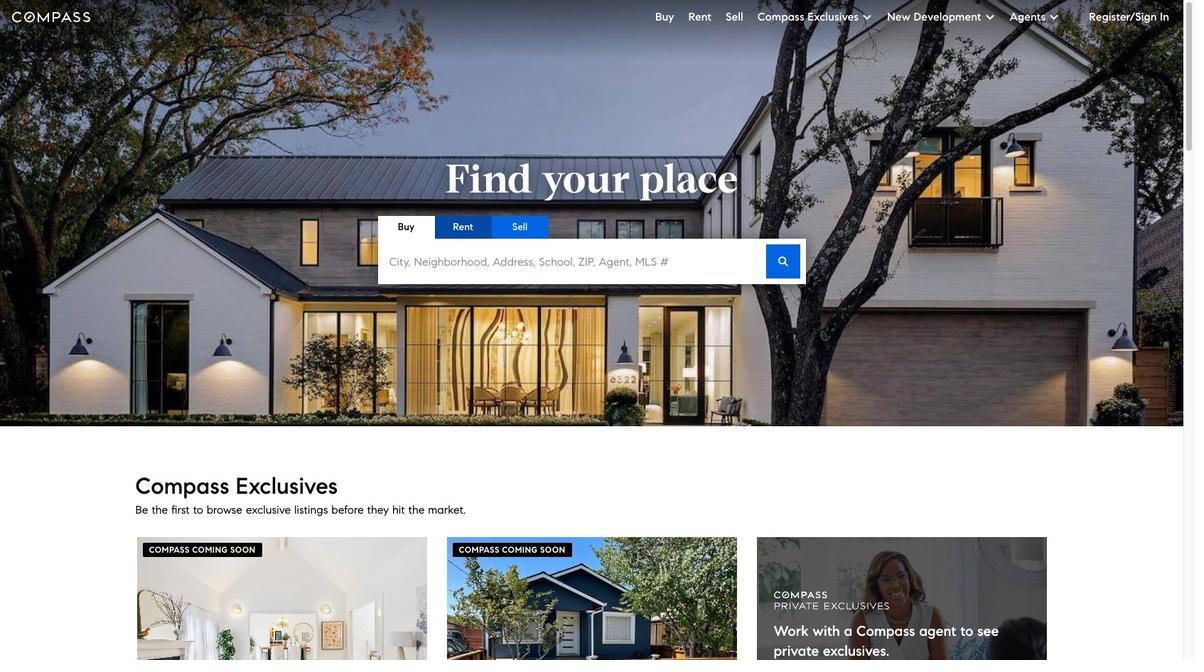 Task type: locate. For each thing, give the bounding box(es) containing it.
1 horizontal spatial  image
[[447, 537, 737, 660]]

0 horizontal spatial  image
[[137, 537, 427, 660]]

 image
[[137, 537, 427, 660], [447, 537, 737, 660]]

private exclusive image
[[757, 537, 1047, 660]]

svg image
[[774, 591, 889, 611]]

option group
[[378, 216, 548, 239]]

None radio
[[435, 216, 492, 239]]

None radio
[[378, 216, 435, 239], [492, 216, 548, 239], [378, 216, 435, 239], [492, 216, 548, 239]]

1  image from the left
[[137, 537, 427, 660]]



Task type: vqa. For each thing, say whether or not it's contained in the screenshot.
Sara Darby image
no



Task type: describe. For each thing, give the bounding box(es) containing it.
city, zip, address, school text field
[[384, 245, 766, 279]]

2  image from the left
[[447, 537, 737, 660]]

search image
[[777, 256, 789, 267]]



